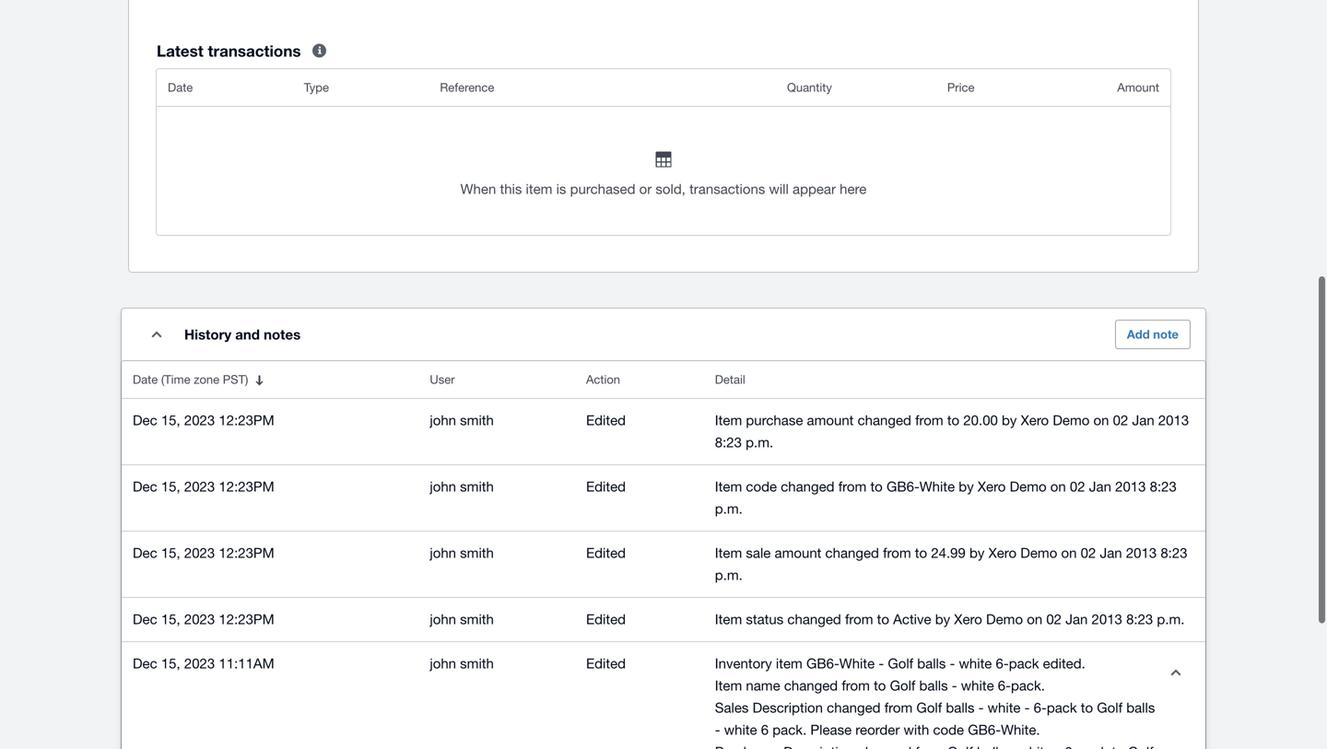 Task type: locate. For each thing, give the bounding box(es) containing it.
list of transactions element
[[157, 69, 1171, 235]]

4 2023 from the top
[[184, 611, 215, 627]]

amount inside item purchase amount changed from  to 20.00 by xero demo on 02 jan 2013 8:23 p.m.
[[807, 412, 854, 428]]

transactions left will
[[690, 181, 765, 197]]

dec 15, 2023 12:23pm for item sale amount changed from  to 24.99 by xero demo on 02 jan 2013 8:23 p.m.
[[133, 545, 274, 561]]

2 dec from the top
[[133, 478, 157, 495]]

p.m.
[[746, 434, 774, 450], [715, 501, 743, 517], [715, 567, 743, 583], [1157, 611, 1185, 627]]

4 dec from the top
[[133, 611, 157, 627]]

item for item purchase amount changed from  to 20.00 by xero demo on 02 jan 2013 8:23 p.m.
[[715, 412, 742, 428]]

2 smith from the top
[[460, 478, 494, 495]]

jan
[[1132, 412, 1155, 428], [1089, 478, 1112, 495], [1100, 545, 1122, 561], [1066, 611, 1088, 627]]

toggle image
[[152, 331, 162, 338]]

xero inside item code changed from  to gb6-white by xero demo on 02 jan 2013 8:23 p.m.
[[978, 478, 1006, 495]]

more info image
[[301, 32, 338, 69]]

1 15, from the top
[[161, 412, 180, 428]]

2 horizontal spatial pack
[[1078, 744, 1108, 749]]

1 vertical spatial date
[[133, 372, 158, 387]]

item inside item purchase amount changed from  to 20.00 by xero demo on 02 jan 2013 8:23 p.m.
[[715, 412, 742, 428]]

white
[[959, 655, 992, 672], [961, 678, 994, 694], [988, 700, 1021, 716], [724, 722, 757, 738], [1019, 744, 1052, 749]]

purchase
[[746, 412, 803, 428]]

white
[[920, 478, 955, 495], [840, 655, 875, 672]]

by right the 24.99
[[970, 545, 985, 561]]

3 dec from the top
[[133, 545, 157, 561]]

p.m. for code
[[715, 501, 743, 517]]

1 john from the top
[[430, 412, 456, 428]]

active
[[893, 611, 932, 627]]

2023
[[184, 412, 215, 428], [184, 478, 215, 495], [184, 545, 215, 561], [184, 611, 215, 627], [184, 655, 215, 672]]

dec for item code changed from  to gb6-white by xero demo on 02 jan 2013 8:23 p.m.
[[133, 478, 157, 495]]

golf
[[888, 655, 914, 672], [890, 678, 916, 694], [917, 700, 942, 716], [1097, 700, 1123, 716], [948, 744, 973, 749]]

on inside item code changed from  to gb6-white by xero demo on 02 jan 2013 8:23 p.m.
[[1051, 478, 1066, 495]]

5 edited from the top
[[586, 655, 626, 672]]

5 john smith from the top
[[430, 655, 494, 672]]

2 vertical spatial gb6-
[[968, 722, 1001, 738]]

transactions
[[208, 41, 301, 60], [690, 181, 765, 197]]

demo inside item purchase amount changed from  to 20.00 by xero demo on 02 jan 2013 8:23 p.m.
[[1053, 412, 1090, 428]]

item up the name
[[776, 655, 803, 672]]

2023 for item code changed from  to gb6-white by xero demo on 02 jan 2013 8:23 p.m.
[[184, 478, 215, 495]]

date (time zone pst) button
[[122, 361, 419, 398]]

2 john from the top
[[430, 478, 456, 495]]

p.m. inside item code changed from  to gb6-white by xero demo on 02 jan 2013 8:23 p.m.
[[715, 501, 743, 517]]

-
[[879, 655, 884, 672], [950, 655, 955, 672], [952, 678, 957, 694], [979, 700, 984, 716], [1025, 700, 1030, 716], [715, 722, 721, 738], [1010, 744, 1015, 749], [1056, 744, 1061, 749]]

1 edited from the top
[[586, 412, 626, 428]]

from inside item sale amount changed from  to 24.99 by xero demo on 02 jan 2013 8:23 p.m.
[[883, 545, 911, 561]]

5 john from the top
[[430, 655, 456, 672]]

date inside list of transactions 'element'
[[168, 80, 193, 94]]

3 12:23pm from the top
[[219, 545, 274, 561]]

02 for item sale amount changed from  to 24.99 by xero demo on 02 jan 2013 8:23 p.m.
[[1081, 545, 1096, 561]]

dec 15, 2023 11:11am
[[133, 655, 274, 672]]

amount right purchase in the bottom of the page
[[807, 412, 854, 428]]

by inside item code changed from  to gb6-white by xero demo on 02 jan 2013 8:23 p.m.
[[959, 478, 974, 495]]

3 smith from the top
[[460, 545, 494, 561]]

2 12:23pm from the top
[[219, 478, 274, 495]]

3 john from the top
[[430, 545, 456, 561]]

0 horizontal spatial date
[[133, 372, 158, 387]]

date down latest
[[168, 80, 193, 94]]

1 vertical spatial white
[[840, 655, 875, 672]]

2 item from the top
[[715, 478, 742, 495]]

from
[[915, 412, 944, 428], [839, 478, 867, 495], [883, 545, 911, 561], [845, 611, 873, 627], [842, 678, 870, 694], [885, 700, 913, 716], [916, 744, 944, 749]]

6
[[761, 722, 769, 738]]

gb6-
[[887, 478, 920, 495], [807, 655, 840, 672], [968, 722, 1001, 738]]

12:23pm
[[219, 412, 274, 428], [219, 478, 274, 495], [219, 545, 274, 561], [219, 611, 274, 627]]

demo
[[1053, 412, 1090, 428], [1010, 478, 1047, 495], [1021, 545, 1058, 561], [986, 611, 1023, 627]]

02 for item purchase amount changed from  to 20.00 by xero demo on 02 jan 2013 8:23 p.m.
[[1113, 412, 1129, 428]]

gb6- up please
[[807, 655, 840, 672]]

2 edited from the top
[[586, 478, 626, 495]]

white down item purchase amount changed from  to 20.00 by xero demo on 02 jan 2013 8:23 p.m.
[[920, 478, 955, 495]]

user
[[430, 372, 455, 387]]

edited.
[[1043, 655, 1086, 672]]

transactions right latest
[[208, 41, 301, 60]]

by inside item purchase amount changed from  to 20.00 by xero demo on 02 jan 2013 8:23 p.m.
[[1002, 412, 1017, 428]]

smith
[[460, 412, 494, 428], [460, 478, 494, 495], [460, 545, 494, 561], [460, 611, 494, 627], [460, 655, 494, 672]]

4 15, from the top
[[161, 611, 180, 627]]

4 john smith from the top
[[430, 611, 494, 627]]

item inside item code changed from  to gb6-white by xero demo on 02 jan 2013 8:23 p.m.
[[715, 478, 742, 495]]

0 vertical spatial date
[[168, 80, 193, 94]]

pack. right 6
[[773, 722, 807, 738]]

2 15, from the top
[[161, 478, 180, 495]]

to
[[948, 412, 960, 428], [871, 478, 883, 495], [915, 545, 928, 561], [877, 611, 890, 627], [874, 678, 886, 694], [1081, 700, 1093, 716], [1112, 744, 1124, 749]]

jan for item sale amount changed from  to 24.99 by xero demo on 02 jan 2013 8:23 p.m.
[[1100, 545, 1122, 561]]

1 vertical spatial description
[[784, 744, 854, 749]]

xero
[[1021, 412, 1049, 428], [978, 478, 1006, 495], [989, 545, 1017, 561], [954, 611, 983, 627]]

white inside item code changed from  to gb6-white by xero demo on 02 jan 2013 8:23 p.m.
[[920, 478, 955, 495]]

code up "sale"
[[746, 478, 777, 495]]

4 dec 15, 2023 12:23pm from the top
[[133, 611, 274, 627]]

john for item status changed from  to active by xero demo on 02 jan 2013 8:23 p.m.
[[430, 611, 456, 627]]

gb6- right the "with"
[[968, 722, 1001, 738]]

1 vertical spatial item
[[776, 655, 803, 672]]

john
[[430, 412, 456, 428], [430, 478, 456, 495], [430, 545, 456, 561], [430, 611, 456, 627], [430, 655, 456, 672]]

15, for item sale amount changed from  to 24.99 by xero demo on 02 jan 2013 8:23 p.m.
[[161, 545, 180, 561]]

dec for item sale amount changed from  to 24.99 by xero demo on 02 jan 2013 8:23 p.m.
[[133, 545, 157, 561]]

1 vertical spatial amount
[[775, 545, 822, 561]]

status
[[746, 611, 784, 627]]

2013 for item purchase amount changed from  to 20.00 by xero demo on 02 jan 2013 8:23 p.m.
[[1159, 412, 1189, 428]]

john smith for item sale amount changed from  to 24.99 by xero demo on 02 jan 2013 8:23 p.m.
[[430, 545, 494, 561]]

0 vertical spatial pack.
[[1011, 678, 1045, 694]]

1 12:23pm from the top
[[219, 412, 274, 428]]

sales
[[715, 700, 749, 716]]

edited for item purchase amount changed from  to 20.00 by xero demo on 02 jan 2013 8:23 p.m.
[[586, 412, 626, 428]]

0 vertical spatial description
[[753, 700, 823, 716]]

amount right "sale"
[[775, 545, 822, 561]]

0 vertical spatial code
[[746, 478, 777, 495]]

1 horizontal spatial item
[[776, 655, 803, 672]]

john smith
[[430, 412, 494, 428], [430, 478, 494, 495], [430, 545, 494, 561], [430, 611, 494, 627], [430, 655, 494, 672]]

from inside item purchase amount changed from  to 20.00 by xero demo on 02 jan 2013 8:23 p.m.
[[915, 412, 944, 428]]

1 vertical spatial gb6-
[[807, 655, 840, 672]]

dec 15, 2023 12:23pm for item status changed from  to active by xero demo on 02 jan 2013 8:23 p.m.
[[133, 611, 274, 627]]

p.m. inside item sale amount changed from  to 24.99 by xero demo on 02 jan 2013 8:23 p.m.
[[715, 567, 743, 583]]

1 horizontal spatial date
[[168, 80, 193, 94]]

edited
[[586, 412, 626, 428], [586, 478, 626, 495], [586, 545, 626, 561], [586, 611, 626, 627], [586, 655, 626, 672]]

6-
[[996, 655, 1009, 672], [998, 678, 1011, 694], [1034, 700, 1047, 716], [1065, 744, 1078, 749]]

xero down 20.00
[[978, 478, 1006, 495]]

0 vertical spatial amount
[[807, 412, 854, 428]]

dec
[[133, 412, 157, 428], [133, 478, 157, 495], [133, 545, 157, 561], [133, 611, 157, 627], [133, 655, 157, 672]]

item inside item sale amount changed from  to 24.99 by xero demo on 02 jan 2013 8:23 p.m.
[[715, 545, 742, 561]]

by for white
[[959, 478, 974, 495]]

item for item status changed from  to active by xero demo on 02 jan 2013 8:23 p.m.
[[715, 611, 742, 627]]

8:23 inside item sale amount changed from  to 24.99 by xero demo on 02 jan 2013 8:23 p.m.
[[1161, 545, 1188, 561]]

by right the active
[[935, 611, 951, 627]]

item for item sale amount changed from  to 24.99 by xero demo on 02 jan 2013 8:23 p.m.
[[715, 545, 742, 561]]

xero right 20.00
[[1021, 412, 1049, 428]]

1 vertical spatial pack
[[1047, 700, 1077, 716]]

xero inside item sale amount changed from  to 24.99 by xero demo on 02 jan 2013 8:23 p.m.
[[989, 545, 1017, 561]]

date inside button
[[133, 372, 158, 387]]

p.m. for sale
[[715, 567, 743, 583]]

1 vertical spatial transactions
[[690, 181, 765, 197]]

item
[[715, 412, 742, 428], [715, 478, 742, 495], [715, 545, 742, 561], [715, 611, 742, 627], [715, 678, 742, 694]]

5 dec from the top
[[133, 655, 157, 672]]

0 horizontal spatial white
[[840, 655, 875, 672]]

02 inside item purchase amount changed from  to 20.00 by xero demo on 02 jan 2013 8:23 p.m.
[[1113, 412, 1129, 428]]

4 edited from the top
[[586, 611, 626, 627]]

on
[[1094, 412, 1109, 428], [1051, 478, 1066, 495], [1062, 545, 1077, 561], [1027, 611, 1043, 627]]

detail button
[[704, 361, 1206, 398]]

edited for item code changed from  to gb6-white by xero demo on 02 jan 2013 8:23 p.m.
[[586, 478, 626, 495]]

8:23 inside item code changed from  to gb6-white by xero demo on 02 jan 2013 8:23 p.m.
[[1150, 478, 1177, 495]]

0 vertical spatial gb6-
[[887, 478, 920, 495]]

gb6- inside item code changed from  to gb6-white by xero demo on 02 jan 2013 8:23 p.m.
[[887, 478, 920, 495]]

on inside item sale amount changed from  to 24.99 by xero demo on 02 jan 2013 8:23 p.m.
[[1062, 545, 1077, 561]]

4 smith from the top
[[460, 611, 494, 627]]

to inside item sale amount changed from  to 24.99 by xero demo on 02 jan 2013 8:23 p.m.
[[915, 545, 928, 561]]

4 john from the top
[[430, 611, 456, 627]]

note
[[1154, 327, 1179, 342]]

2013 for item sale amount changed from  to 24.99 by xero demo on 02 jan 2013 8:23 p.m.
[[1126, 545, 1157, 561]]

dec 15, 2023 12:23pm for item code changed from  to gb6-white by xero demo on 02 jan 2013 8:23 p.m.
[[133, 478, 274, 495]]

balls
[[917, 655, 946, 672], [920, 678, 948, 694], [946, 700, 975, 716], [1127, 700, 1155, 716], [977, 744, 1006, 749]]

by right 20.00
[[1002, 412, 1017, 428]]

reorder
[[856, 722, 900, 738]]

1 vertical spatial code
[[933, 722, 964, 738]]

by down item purchase amount changed from  to 20.00 by xero demo on 02 jan 2013 8:23 p.m.
[[959, 478, 974, 495]]

this
[[500, 181, 522, 197]]

amount
[[807, 412, 854, 428], [775, 545, 822, 561]]

2023 for item status changed from  to active by xero demo on 02 jan 2013 8:23 p.m.
[[184, 611, 215, 627]]

amount
[[1118, 80, 1160, 94]]

by
[[1002, 412, 1017, 428], [959, 478, 974, 495], [970, 545, 985, 561], [935, 611, 951, 627]]

item
[[526, 181, 553, 197], [776, 655, 803, 672]]

here
[[840, 181, 867, 197]]

3 john smith from the top
[[430, 545, 494, 561]]

date left the (time at left
[[133, 372, 158, 387]]

item inside the inventory item gb6-white - golf balls - white 6-pack edited. item name changed from  to golf balls - white 6-pack. sales description changed from golf balls - white - 6-pack to golf balls - white 6 pack. please reorder with code gb6-white. purchases description changed from golf balls - white - 6-pack to
[[715, 678, 742, 694]]

2 dec 15, 2023 12:23pm from the top
[[133, 478, 274, 495]]

code right the "with"
[[933, 722, 964, 738]]

5 smith from the top
[[460, 655, 494, 672]]

jan inside item sale amount changed from  to 24.99 by xero demo on 02 jan 2013 8:23 p.m.
[[1100, 545, 1122, 561]]

3 2023 from the top
[[184, 545, 215, 561]]

gb6- down item purchase amount changed from  to 20.00 by xero demo on 02 jan 2013 8:23 p.m.
[[887, 478, 920, 495]]

8:23 for item purchase amount changed from  to 20.00 by xero demo on 02 jan 2013 8:23 p.m.
[[715, 434, 742, 450]]

white up "reorder"
[[840, 655, 875, 672]]

p.m. inside item purchase amount changed from  to 20.00 by xero demo on 02 jan 2013 8:23 p.m.
[[746, 434, 774, 450]]

02
[[1113, 412, 1129, 428], [1070, 478, 1086, 495], [1081, 545, 1096, 561], [1047, 611, 1062, 627]]

date
[[168, 80, 193, 94], [133, 372, 158, 387]]

0 horizontal spatial pack
[[1009, 655, 1039, 672]]

3 edited from the top
[[586, 545, 626, 561]]

inventory item gb6-white - golf balls - white 6-pack edited. item name changed from  to golf balls - white 6-pack. sales description changed from golf balls - white - 6-pack to golf balls - white 6 pack. please reorder with code gb6-white. purchases description changed from golf balls - white - 6-pack to 
[[715, 655, 1155, 749]]

on inside item purchase amount changed from  to 20.00 by xero demo on 02 jan 2013 8:23 p.m.
[[1094, 412, 1109, 428]]

when this item is purchased or sold, transactions will appear here
[[461, 181, 867, 197]]

8:23 for item sale amount changed from  to 24.99 by xero demo on 02 jan 2013 8:23 p.m.
[[1161, 545, 1188, 561]]

11:11am
[[219, 655, 274, 672]]

code inside the inventory item gb6-white - golf balls - white 6-pack edited. item name changed from  to golf balls - white 6-pack. sales description changed from golf balls - white - 6-pack to golf balls - white 6 pack. please reorder with code gb6-white. purchases description changed from golf balls - white - 6-pack to
[[933, 722, 964, 738]]

pack
[[1009, 655, 1039, 672], [1047, 700, 1077, 716], [1078, 744, 1108, 749]]

4 item from the top
[[715, 611, 742, 627]]

1 horizontal spatial white
[[920, 478, 955, 495]]

pst)
[[223, 372, 248, 387]]

pack. down edited.
[[1011, 678, 1045, 694]]

demo inside item code changed from  to gb6-white by xero demo on 02 jan 2013 8:23 p.m.
[[1010, 478, 1047, 495]]

1 smith from the top
[[460, 412, 494, 428]]

0 vertical spatial transactions
[[208, 41, 301, 60]]

jan for item code changed from  to gb6-white by xero demo on 02 jan 2013 8:23 p.m.
[[1089, 478, 1112, 495]]

price
[[948, 80, 975, 94]]

xero for white
[[978, 478, 1006, 495]]

appear
[[793, 181, 836, 197]]

dec 15, 2023 12:23pm
[[133, 412, 274, 428], [133, 478, 274, 495], [133, 545, 274, 561], [133, 611, 274, 627]]

latest transactions
[[157, 41, 301, 60]]

changed
[[858, 412, 912, 428], [781, 478, 835, 495], [826, 545, 879, 561], [788, 611, 841, 627], [784, 678, 838, 694], [827, 700, 881, 716], [858, 744, 912, 749]]

date for date
[[168, 80, 193, 94]]

2013 inside item code changed from  to gb6-white by xero demo on 02 jan 2013 8:23 p.m.
[[1116, 478, 1146, 495]]

0 vertical spatial white
[[920, 478, 955, 495]]

amount inside item sale amount changed from  to 24.99 by xero demo on 02 jan 2013 8:23 p.m.
[[775, 545, 822, 561]]

2013 inside item sale amount changed from  to 24.99 by xero demo on 02 jan 2013 8:23 p.m.
[[1126, 545, 1157, 561]]

latest
[[157, 41, 204, 60]]

to inside item purchase amount changed from  to 20.00 by xero demo on 02 jan 2013 8:23 p.m.
[[948, 412, 960, 428]]

xero right the 24.99
[[989, 545, 1017, 561]]

1 horizontal spatial pack.
[[1011, 678, 1045, 694]]

code inside item code changed from  to gb6-white by xero demo on 02 jan 2013 8:23 p.m.
[[746, 478, 777, 495]]

1 vertical spatial pack.
[[773, 722, 807, 738]]

0 horizontal spatial gb6-
[[807, 655, 840, 672]]

2013
[[1159, 412, 1189, 428], [1116, 478, 1146, 495], [1126, 545, 1157, 561], [1092, 611, 1123, 627]]

2013 inside item purchase amount changed from  to 20.00 by xero demo on 02 jan 2013 8:23 p.m.
[[1159, 412, 1189, 428]]

to inside item code changed from  to gb6-white by xero demo on 02 jan 2013 8:23 p.m.
[[871, 478, 883, 495]]

description up 6
[[753, 700, 823, 716]]

amount for purchase
[[807, 412, 854, 428]]

by for 20.00
[[1002, 412, 1017, 428]]

item inside the inventory item gb6-white - golf balls - white 6-pack edited. item name changed from  to golf balls - white 6-pack. sales description changed from golf balls - white - 6-pack to golf balls - white 6 pack. please reorder with code gb6-white. purchases description changed from golf balls - white - 6-pack to
[[776, 655, 803, 672]]

1 horizontal spatial pack
[[1047, 700, 1077, 716]]

0 vertical spatial item
[[526, 181, 553, 197]]

2 vertical spatial pack
[[1078, 744, 1108, 749]]

8:23
[[715, 434, 742, 450], [1150, 478, 1177, 495], [1161, 545, 1188, 561], [1127, 611, 1153, 627]]

1 john smith from the top
[[430, 412, 494, 428]]

xero for 24.99
[[989, 545, 1017, 561]]

1 horizontal spatial gb6-
[[887, 478, 920, 495]]

1 dec 15, 2023 12:23pm from the top
[[133, 412, 274, 428]]

notes
[[264, 326, 301, 343]]

by inside item sale amount changed from  to 24.99 by xero demo on 02 jan 2013 8:23 p.m.
[[970, 545, 985, 561]]

1 item from the top
[[715, 412, 742, 428]]

edited for item status changed from  to active by xero demo on 02 jan 2013 8:23 p.m.
[[586, 611, 626, 627]]

1 dec from the top
[[133, 412, 157, 428]]

description
[[753, 700, 823, 716], [784, 744, 854, 749]]

15,
[[161, 412, 180, 428], [161, 478, 180, 495], [161, 545, 180, 561], [161, 611, 180, 627], [161, 655, 180, 672]]

02 inside item sale amount changed from  to 24.99 by xero demo on 02 jan 2013 8:23 p.m.
[[1081, 545, 1096, 561]]

pack.
[[1011, 678, 1045, 694], [773, 722, 807, 738]]

item sale amount changed from  to 24.99 by xero demo on 02 jan 2013 8:23 p.m.
[[715, 545, 1188, 583]]

john for item code changed from  to gb6-white by xero demo on 02 jan 2013 8:23 p.m.
[[430, 478, 456, 495]]

xero inside item purchase amount changed from  to 20.00 by xero demo on 02 jan 2013 8:23 p.m.
[[1021, 412, 1049, 428]]

john for item sale amount changed from  to 24.99 by xero demo on 02 jan 2013 8:23 p.m.
[[430, 545, 456, 561]]

add note button
[[1115, 320, 1191, 349]]

description down please
[[784, 744, 854, 749]]

sale
[[746, 545, 771, 561]]

code
[[746, 478, 777, 495], [933, 722, 964, 738]]

jan inside item code changed from  to gb6-white by xero demo on 02 jan 2013 8:23 p.m.
[[1089, 478, 1112, 495]]

2 horizontal spatial gb6-
[[968, 722, 1001, 738]]

3 dec 15, 2023 12:23pm from the top
[[133, 545, 274, 561]]

02 inside item code changed from  to gb6-white by xero demo on 02 jan 2013 8:23 p.m.
[[1070, 478, 1086, 495]]

1 horizontal spatial transactions
[[690, 181, 765, 197]]

detail
[[715, 372, 746, 387]]

item left is
[[526, 181, 553, 197]]

1 2023 from the top
[[184, 412, 215, 428]]

1 horizontal spatial code
[[933, 722, 964, 738]]

3 15, from the top
[[161, 545, 180, 561]]

02 for item code changed from  to gb6-white by xero demo on 02 jan 2013 8:23 p.m.
[[1070, 478, 1086, 495]]

5 item from the top
[[715, 678, 742, 694]]

2 john smith from the top
[[430, 478, 494, 495]]

0 horizontal spatial item
[[526, 181, 553, 197]]

4 12:23pm from the top
[[219, 611, 274, 627]]

type
[[304, 80, 329, 94]]

demo inside item sale amount changed from  to 24.99 by xero demo on 02 jan 2013 8:23 p.m.
[[1021, 545, 1058, 561]]

2 2023 from the top
[[184, 478, 215, 495]]

jan for item purchase amount changed from  to 20.00 by xero demo on 02 jan 2013 8:23 p.m.
[[1132, 412, 1155, 428]]

8:23 inside item purchase amount changed from  to 20.00 by xero demo on 02 jan 2013 8:23 p.m.
[[715, 434, 742, 450]]

0 horizontal spatial code
[[746, 478, 777, 495]]

jan inside item purchase amount changed from  to 20.00 by xero demo on 02 jan 2013 8:23 p.m.
[[1132, 412, 1155, 428]]

3 item from the top
[[715, 545, 742, 561]]



Task type: describe. For each thing, give the bounding box(es) containing it.
toggle button
[[138, 316, 175, 353]]

12:23pm for item code changed from  to gb6-white by xero demo on 02 jan 2013 8:23 p.m.
[[219, 478, 274, 495]]

smith for item sale amount changed from  to 24.99 by xero demo on 02 jan 2013 8:23 p.m.
[[460, 545, 494, 561]]

15, for item status changed from  to active by xero demo on 02 jan 2013 8:23 p.m.
[[161, 611, 180, 627]]

add note
[[1127, 327, 1179, 342]]

2013 for item code changed from  to gb6-white by xero demo on 02 jan 2013 8:23 p.m.
[[1116, 478, 1146, 495]]

with
[[904, 722, 929, 738]]

john smith for item status changed from  to active by xero demo on 02 jan 2013 8:23 p.m.
[[430, 611, 494, 627]]

action button
[[575, 361, 704, 398]]

demo for 24.99
[[1021, 545, 1058, 561]]

20.00
[[964, 412, 998, 428]]

name
[[746, 678, 780, 694]]

15, for item code changed from  to gb6-white by xero demo on 02 jan 2013 8:23 p.m.
[[161, 478, 180, 495]]

item code changed from  to gb6-white by xero demo on 02 jan 2013 8:23 p.m.
[[715, 478, 1177, 517]]

dec for item status changed from  to active by xero demo on 02 jan 2013 8:23 p.m.
[[133, 611, 157, 627]]

quantity
[[787, 80, 832, 94]]

add
[[1127, 327, 1150, 342]]

john for item purchase amount changed from  to 20.00 by xero demo on 02 jan 2013 8:23 p.m.
[[430, 412, 456, 428]]

sold,
[[656, 181, 686, 197]]

smith for item purchase amount changed from  to 20.00 by xero demo on 02 jan 2013 8:23 p.m.
[[460, 412, 494, 428]]

item inside list of transactions 'element'
[[526, 181, 553, 197]]

history and notes
[[184, 326, 301, 343]]

item purchase amount changed from  to 20.00 by xero demo on 02 jan 2013 8:23 p.m.
[[715, 412, 1189, 450]]

0 horizontal spatial pack.
[[773, 722, 807, 738]]

dec 15, 2023 12:23pm for item purchase amount changed from  to 20.00 by xero demo on 02 jan 2013 8:23 p.m.
[[133, 412, 274, 428]]

5 2023 from the top
[[184, 655, 215, 672]]

purchases
[[715, 744, 780, 749]]

8:23 for item code changed from  to gb6-white by xero demo on 02 jan 2013 8:23 p.m.
[[1150, 478, 1177, 495]]

inventory
[[715, 655, 772, 672]]

john smith for item purchase amount changed from  to 20.00 by xero demo on 02 jan 2013 8:23 p.m.
[[430, 412, 494, 428]]

12:23pm for item sale amount changed from  to 24.99 by xero demo on 02 jan 2013 8:23 p.m.
[[219, 545, 274, 561]]

and
[[235, 326, 260, 343]]

date (time zone pst)
[[133, 372, 248, 387]]

p.m. for purchase
[[746, 434, 774, 450]]

0 horizontal spatial transactions
[[208, 41, 301, 60]]

from inside item code changed from  to gb6-white by xero demo on 02 jan 2013 8:23 p.m.
[[839, 478, 867, 495]]

white inside the inventory item gb6-white - golf balls - white 6-pack edited. item name changed from  to golf balls - white 6-pack. sales description changed from golf balls - white - 6-pack to golf balls - white 6 pack. please reorder with code gb6-white. purchases description changed from golf balls - white - 6-pack to
[[840, 655, 875, 672]]

0 vertical spatial pack
[[1009, 655, 1039, 672]]

white.
[[1001, 722, 1040, 738]]

5 15, from the top
[[161, 655, 180, 672]]

by for 24.99
[[970, 545, 985, 561]]

2023 for item purchase amount changed from  to 20.00 by xero demo on 02 jan 2013 8:23 p.m.
[[184, 412, 215, 428]]

on for 24.99
[[1062, 545, 1077, 561]]

please
[[811, 722, 852, 738]]

item for item code changed from  to gb6-white by xero demo on 02 jan 2013 8:23 p.m.
[[715, 478, 742, 495]]

12:23pm for item purchase amount changed from  to 20.00 by xero demo on 02 jan 2013 8:23 p.m.
[[219, 412, 274, 428]]

list of history for this document element
[[122, 361, 1206, 749]]

john smith for item code changed from  to gb6-white by xero demo on 02 jan 2013 8:23 p.m.
[[430, 478, 494, 495]]

reference
[[440, 80, 494, 94]]

on for 20.00
[[1094, 412, 1109, 428]]

2023 for item sale amount changed from  to 24.99 by xero demo on 02 jan 2013 8:23 p.m.
[[184, 545, 215, 561]]

history
[[184, 326, 231, 343]]

smith for item code changed from  to gb6-white by xero demo on 02 jan 2013 8:23 p.m.
[[460, 478, 494, 495]]

date for date (time zone pst)
[[133, 372, 158, 387]]

24.99
[[931, 545, 966, 561]]

dec for item purchase amount changed from  to 20.00 by xero demo on 02 jan 2013 8:23 p.m.
[[133, 412, 157, 428]]

zone
[[194, 372, 220, 387]]

edited for item sale amount changed from  to 24.99 by xero demo on 02 jan 2013 8:23 p.m.
[[586, 545, 626, 561]]

xero right the active
[[954, 611, 983, 627]]

15, for item purchase amount changed from  to 20.00 by xero demo on 02 jan 2013 8:23 p.m.
[[161, 412, 180, 428]]

will
[[769, 181, 789, 197]]

purchased
[[570, 181, 636, 197]]

amount for sale
[[775, 545, 822, 561]]

when
[[461, 181, 496, 197]]

(time
[[161, 372, 190, 387]]

is
[[556, 181, 566, 197]]

smith for item status changed from  to active by xero demo on 02 jan 2013 8:23 p.m.
[[460, 611, 494, 627]]

demo for white
[[1010, 478, 1047, 495]]

user button
[[419, 361, 575, 398]]

transactions inside list of transactions 'element'
[[690, 181, 765, 197]]

item status changed from  to active by xero demo on 02 jan 2013 8:23 p.m.
[[715, 611, 1185, 627]]

12:23pm for item status changed from  to active by xero demo on 02 jan 2013 8:23 p.m.
[[219, 611, 274, 627]]

xero for 20.00
[[1021, 412, 1049, 428]]

changed inside item purchase amount changed from  to 20.00 by xero demo on 02 jan 2013 8:23 p.m.
[[858, 412, 912, 428]]

on for white
[[1051, 478, 1066, 495]]

demo for 20.00
[[1053, 412, 1090, 428]]

or
[[639, 181, 652, 197]]

changed inside item sale amount changed from  to 24.99 by xero demo on 02 jan 2013 8:23 p.m.
[[826, 545, 879, 561]]

changed inside item code changed from  to gb6-white by xero demo on 02 jan 2013 8:23 p.m.
[[781, 478, 835, 495]]

action
[[586, 372, 620, 387]]



Task type: vqa. For each thing, say whether or not it's contained in the screenshot.
banner
no



